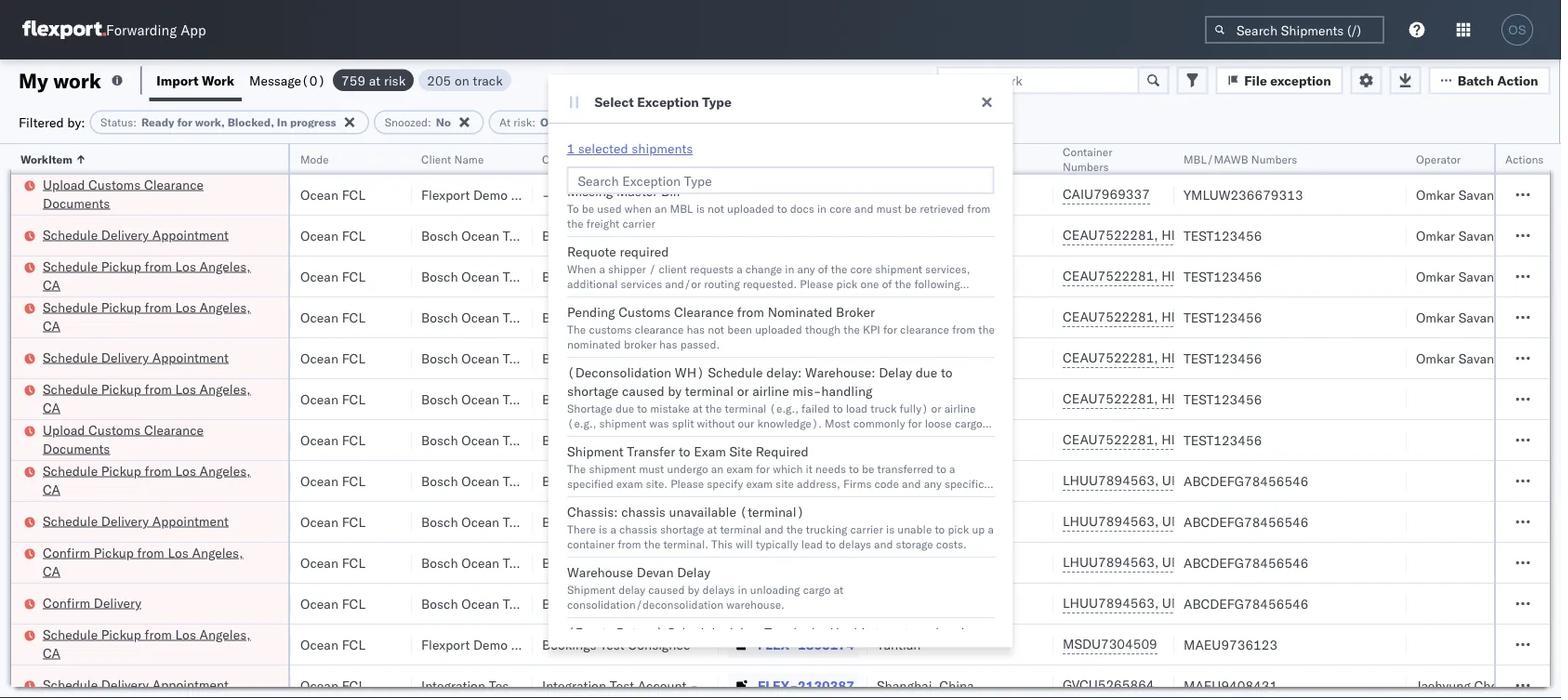 Task type: vqa. For each thing, say whether or not it's contained in the screenshot.


Task type: locate. For each thing, give the bounding box(es) containing it.
4 shenzhen, from the top
[[877, 350, 939, 366]]

/
[[649, 262, 655, 276]]

caused down devan
[[648, 582, 684, 596]]

routing
[[704, 277, 739, 291]]

ocean
[[300, 186, 338, 203], [300, 227, 338, 244], [461, 227, 499, 244], [582, 227, 620, 244], [300, 268, 338, 285], [461, 268, 499, 285], [582, 268, 620, 285], [300, 309, 338, 325], [461, 309, 499, 325], [582, 309, 620, 325], [300, 350, 338, 366], [461, 350, 499, 366], [582, 350, 620, 366], [300, 391, 338, 407], [461, 391, 499, 407], [582, 391, 620, 407], [300, 432, 338, 448], [461, 432, 499, 448], [582, 432, 620, 448], [300, 473, 338, 489], [461, 473, 499, 489], [582, 473, 620, 489], [300, 514, 338, 530], [461, 514, 499, 530], [582, 514, 620, 530], [300, 555, 338, 571], [461, 555, 499, 571], [582, 555, 620, 571], [300, 596, 338, 612], [461, 596, 499, 612], [582, 596, 620, 612], [300, 636, 338, 653], [300, 677, 338, 694]]

0 horizontal spatial :
[[133, 115, 137, 129]]

0 vertical spatial upload customs clearance documents
[[43, 176, 204, 211]]

2 ocean fcl from the top
[[300, 227, 365, 244]]

1 vertical spatial has
[[659, 337, 677, 351]]

0 vertical spatial jan
[[130, 636, 150, 653]]

8 ocean fcl from the top
[[300, 473, 365, 489]]

1 horizontal spatial must
[[876, 201, 901, 215]]

ceau7522281, hlxu6269489, hlxu8034992
[[1063, 227, 1351, 243], [1063, 268, 1351, 284], [1063, 309, 1351, 325], [1063, 350, 1351, 366], [1063, 390, 1351, 407], [1063, 431, 1351, 448]]

0 vertical spatial shipment
[[567, 443, 623, 460]]

an up specify
[[711, 462, 723, 476]]

to down trucking
[[825, 537, 835, 551]]

customs for second 'upload customs clearance documents' button
[[88, 422, 141, 438]]

10 flex- from the top
[[758, 555, 798, 571]]

(deconsolidation wh) schedule delay: warehouse: delay due to shortage caused by terminal or airline mis-handling
[[567, 364, 952, 399]]

wh)
[[674, 364, 704, 381]]

schedule delivery appointment button down aug at the left top of the page
[[43, 225, 229, 246]]

0 vertical spatial caused
[[622, 383, 664, 399]]

2 lhuu7894563, from the top
[[1063, 513, 1159, 529]]

1 horizontal spatial be
[[861, 462, 874, 476]]

1 vertical spatial in
[[785, 262, 794, 276]]

0 vertical spatial demo
[[473, 186, 508, 203]]

2 hlxu8034992 from the top
[[1260, 268, 1351, 284]]

confirm pickup from los angeles, ca button
[[43, 543, 264, 582]]

6 ocean fcl from the top
[[300, 391, 365, 407]]

a
[[599, 262, 605, 276], [736, 262, 742, 276], [949, 462, 955, 476], [610, 522, 616, 536], [987, 522, 993, 536]]

get
[[890, 625, 908, 641]]

reset to default filters
[[786, 72, 925, 88]]

carrier inside the missing master bill to be used when an mbl is not uploaded to docs in core and must be retrieved from the freight carrier
[[622, 216, 655, 230]]

appointment up confirm pickup from los angeles, ca link
[[152, 513, 229, 529]]

1 vertical spatial caused
[[648, 582, 684, 596]]

shanghai, china down yantian
[[877, 677, 974, 694]]

mbl
[[670, 201, 693, 215]]

additional
[[567, 277, 617, 291]]

1 horizontal spatial at
[[707, 522, 717, 536]]

shanghai, china down departure port
[[877, 186, 974, 203]]

schedule delivery appointment down aug at the left top of the page
[[43, 226, 229, 243]]

0 vertical spatial or
[[737, 383, 748, 399]]

the
[[567, 322, 586, 336], [567, 462, 586, 476]]

11 flex- from the top
[[758, 596, 798, 612]]

6 test123456 from the top
[[1184, 432, 1262, 448]]

caused down (deconsolidation
[[622, 383, 664, 399]]

work
[[202, 72, 234, 88]]

13 ocean fcl from the top
[[300, 677, 365, 694]]

jan left 13,
[[130, 636, 150, 653]]

please up nominated
[[799, 277, 833, 291]]

0 vertical spatial upload customs clearance documents link
[[43, 175, 264, 212]]

1 vertical spatial flexport demo consignee
[[421, 636, 574, 653]]

1 horizontal spatial delays
[[838, 537, 871, 551]]

1 horizontal spatial in
[[785, 262, 794, 276]]

core right docs
[[829, 201, 851, 215]]

2 1889466 from the top
[[798, 514, 854, 530]]

a up additional
[[599, 262, 605, 276]]

uploaded inside requote required when a shipper / client requests a change in any of the core shipment services, additional services and/or routing requested. please pick one of the following categories for reason of requote. pending customs clearance from nominated broker the customs clearance has not been uploaded though the kpi for clearance from the nominated broker has passed.
[[755, 322, 802, 336]]

storage
[[895, 537, 933, 551]]

core
[[829, 201, 851, 215], [850, 262, 872, 276]]

0 vertical spatial delay
[[878, 364, 912, 381]]

though
[[805, 322, 840, 336]]

not right mbl at the left top of the page
[[707, 201, 724, 215]]

0 horizontal spatial shortage
[[567, 383, 618, 399]]

requote
[[567, 244, 616, 260]]

undergo
[[667, 462, 708, 476]]

1 horizontal spatial delay:
[[766, 364, 801, 381]]

file exception button
[[1215, 66, 1343, 94], [1215, 66, 1343, 94]]

9:30
[[31, 677, 59, 694]]

and/or
[[665, 277, 701, 291]]

to left get
[[875, 625, 887, 641]]

Search Shipments (/) text field
[[1205, 16, 1384, 44]]

schedule pickup from los angeles, ca button
[[43, 257, 264, 296], [43, 298, 264, 337], [43, 380, 264, 419], [43, 462, 264, 501], [43, 625, 264, 664]]

7 12:59 from the top
[[31, 514, 67, 530]]

will
[[735, 537, 752, 551]]

5 hlxu8034992 from the top
[[1260, 390, 1351, 407]]

any inside requote required when a shipper / client requests a change in any of the core shipment services, additional services and/or routing requested. please pick one of the following categories for reason of requote. pending customs clearance from nominated broker the customs clearance has not been uploaded though the kpi for clearance from the nominated broker has passed.
[[797, 262, 815, 276]]

nov
[[131, 227, 155, 244], [131, 268, 155, 285], [131, 309, 155, 325], [131, 350, 155, 366], [131, 391, 155, 407], [130, 432, 154, 448]]

1 horizontal spatial carrier
[[850, 522, 883, 536]]

used
[[597, 201, 621, 215]]

1 vertical spatial or
[[968, 625, 979, 641]]

documents for 2nd upload customs clearance documents link from the bottom of the page
[[43, 195, 110, 211]]

an inside the missing master bill to be used when an mbl is not uploaded to docs in core and must be retrieved from the freight carrier
[[654, 201, 667, 215]]

ca inside confirm pickup from los angeles, ca
[[43, 563, 60, 579]]

to inside (empty return) schedule delay: terminal - unable to get weekend or holiday delivery appointment
[[875, 625, 887, 641]]

jan
[[130, 636, 150, 653], [121, 677, 141, 694]]

confirm inside confirm pickup from los angeles, ca
[[43, 544, 90, 561]]

the up specified
[[567, 462, 586, 476]]

clearance for second upload customs clearance documents link from the top of the page
[[144, 422, 204, 438]]

3 1889466 from the top
[[798, 555, 854, 571]]

schedule pickup from los angeles, ca for 1st schedule pickup from los angeles, ca link from the bottom
[[43, 626, 251, 661]]

0 vertical spatial flexport demo consignee
[[421, 186, 574, 203]]

on
[[455, 72, 469, 88]]

terminal inside (deconsolidation wh) schedule delay: warehouse: delay due to shortage caused by terminal or airline mis-handling
[[685, 383, 733, 399]]

0 vertical spatial uploaded
[[727, 201, 774, 215]]

shipment up specified
[[588, 462, 636, 476]]

of up nominated
[[818, 262, 828, 276]]

dec left the 24,
[[122, 596, 146, 612]]

numbers for container numbers
[[1063, 159, 1109, 173]]

and inside the missing master bill to be used when an mbl is not uploaded to docs in core and must be retrieved from the freight carrier
[[854, 201, 873, 215]]

bookings test consignee
[[542, 636, 690, 653]]

core inside requote required when a shipper / client requests a change in any of the core shipment services, additional services and/or routing requested. please pick one of the following categories for reason of requote. pending customs clearance from nominated broker the customs clearance has not been uploaded though the kpi for clearance from the nominated broker has passed.
[[850, 262, 872, 276]]

schedule delivery appointment button up confirm pickup from los angeles, ca
[[43, 512, 229, 532]]

1 clearance from the left
[[634, 322, 683, 336]]

0 vertical spatial not
[[707, 201, 724, 215]]

14, down 9,
[[157, 473, 178, 489]]

at inside warehouse devan delay shipment delay caused by delays in unloading cargo at consolidation/deconsolidation warehouse.
[[833, 582, 843, 596]]

deadline button
[[21, 148, 207, 166]]

1 appointment from the top
[[152, 226, 229, 243]]

to left docs
[[777, 201, 787, 215]]

flex
[[728, 152, 749, 166]]

0 vertical spatial 12:59 am mst, dec 14, 2022
[[31, 473, 213, 489]]

delay: up 'airline'
[[766, 364, 801, 381]]

0 vertical spatial pm
[[62, 555, 83, 571]]

2 flexport from the top
[[421, 636, 470, 653]]

in right docs
[[817, 201, 826, 215]]

schedule inside (empty return) schedule delay: terminal - unable to get weekend or holiday delivery appointment
[[667, 625, 722, 641]]

upload customs clearance documents for second upload customs clearance documents link from the top of the page
[[43, 422, 204, 457]]

1 vertical spatial 14,
[[157, 514, 178, 530]]

shenzhen, down due
[[877, 391, 939, 407]]

3 test123456 from the top
[[1184, 309, 1262, 325]]

5 12:59 from the top
[[31, 391, 67, 407]]

1 schedule delivery appointment button from the top
[[43, 225, 229, 246]]

shortage down (deconsolidation
[[567, 383, 618, 399]]

2 1846748 from the top
[[798, 268, 854, 285]]

shipment down warehouse
[[567, 582, 615, 596]]

1 shanghai, china from the top
[[877, 186, 974, 203]]

2 shipment from the top
[[567, 582, 615, 596]]

1 vertical spatial 12:59 am mst, dec 14, 2022
[[31, 514, 213, 530]]

uploaded inside the missing master bill to be used when an mbl is not uploaded to docs in core and must be retrieved from the freight carrier
[[727, 201, 774, 215]]

205
[[427, 72, 451, 88]]

demo down 'name'
[[473, 186, 508, 203]]

confirm for confirm delivery
[[43, 595, 90, 611]]

6 ceau7522281, from the top
[[1063, 431, 1158, 448]]

msdu7304509
[[1063, 636, 1157, 652]]

0 horizontal spatial has
[[659, 337, 677, 351]]

0 horizontal spatial delays
[[702, 582, 734, 596]]

and left storage
[[874, 537, 893, 551]]

flex-1889466 button
[[728, 468, 858, 494], [728, 468, 858, 494], [728, 509, 858, 535], [728, 509, 858, 535], [728, 550, 858, 576], [728, 550, 858, 576], [728, 591, 858, 617], [728, 591, 858, 617]]

shenzhen, up transferred
[[877, 432, 939, 448]]

0 vertical spatial by
[[667, 383, 681, 399]]

ca for confirm pickup from los angeles, ca link
[[43, 563, 60, 579]]

transfer
[[626, 443, 675, 460]]

appointment down 19,
[[152, 226, 229, 243]]

1 vertical spatial clearance
[[674, 304, 733, 320]]

delay: inside (deconsolidation wh) schedule delay: warehouse: delay due to shortage caused by terminal or airline mis-handling
[[766, 364, 801, 381]]

3 omkar savant from the top
[[1416, 268, 1499, 285]]

hlxu8034992
[[1260, 227, 1351, 243], [1260, 268, 1351, 284], [1260, 309, 1351, 325], [1260, 350, 1351, 366], [1260, 390, 1351, 407], [1260, 431, 1351, 448]]

delay: inside (empty return) schedule delay: terminal - unable to get weekend or holiday delivery appointment
[[725, 625, 761, 641]]

filtered
[[19, 114, 64, 130]]

caused inside (deconsolidation wh) schedule delay: warehouse: delay due to shortage caused by terminal or airline mis-handling
[[622, 383, 664, 399]]

schedule delivery appointment link down 12:59 am mst, jan 13, 2023
[[43, 675, 229, 694]]

shanghai, china up storage
[[877, 514, 974, 530]]

mst, down 12:59 am mst, jan 13, 2023
[[86, 677, 117, 694]]

1 fcl from the top
[[342, 186, 365, 203]]

: left the no
[[428, 115, 431, 129]]

pick up the costs.
[[947, 522, 969, 536]]

flex-1846748 up nominated
[[758, 268, 854, 285]]

resize handle column header for workitem
[[266, 144, 288, 698]]

(terminal)
[[739, 504, 804, 520]]

to right due
[[940, 364, 952, 381]]

0 horizontal spatial of
[[676, 291, 686, 305]]

shenzhen, up kpi
[[877, 268, 939, 285]]

please
[[799, 277, 833, 291], [670, 476, 703, 490]]

shipment inside requote required when a shipper / client requests a change in any of the core shipment services, additional services and/or routing requested. please pick one of the following categories for reason of requote. pending customs clearance from nominated broker the customs clearance has not been uploaded though the kpi for clearance from the nominated broker has passed.
[[875, 262, 922, 276]]

3 schedule pickup from los angeles, ca from the top
[[43, 381, 251, 416]]

0 vertical spatial 23,
[[148, 555, 168, 571]]

resize handle column header for flex id
[[845, 144, 867, 698]]

1 resize handle column header from the left
[[204, 144, 226, 698]]

0 vertical spatial 14,
[[157, 473, 178, 489]]

terminal up will
[[720, 522, 761, 536]]

for left which
[[755, 462, 769, 476]]

a up routing
[[736, 262, 742, 276]]

1 vertical spatial upload customs clearance documents link
[[43, 421, 264, 458]]

0 vertical spatial carrier
[[622, 216, 655, 230]]

mst, down 12:00 am mst, nov 9, 2022
[[95, 473, 127, 489]]

1 horizontal spatial please
[[799, 277, 833, 291]]

a right up
[[987, 522, 993, 536]]

4 shanghai, china from the top
[[877, 555, 974, 571]]

0 vertical spatial an
[[654, 201, 667, 215]]

must inside the missing master bill to be used when an mbl is not uploaded to docs in core and must be retrieved from the freight carrier
[[876, 201, 901, 215]]

shipment up specified
[[567, 443, 623, 460]]

at up this
[[707, 522, 717, 536]]

account
[[638, 677, 687, 694]]

by inside warehouse devan delay shipment delay caused by delays in unloading cargo at consolidation/deconsolidation warehouse.
[[687, 582, 699, 596]]

0 vertical spatial shipment
[[875, 262, 922, 276]]

from inside the missing master bill to be used when an mbl is not uploaded to docs in core and must be retrieved from the freight carrier
[[967, 201, 990, 215]]

1 hlxu6269489, from the top
[[1162, 227, 1257, 243]]

0 vertical spatial pick
[[836, 277, 857, 291]]

any down transferred
[[923, 476, 941, 490]]

5 ceau7522281, from the top
[[1063, 390, 1158, 407]]

typically
[[755, 537, 798, 551]]

6 ca from the top
[[43, 645, 60, 661]]

0 horizontal spatial carrier
[[622, 216, 655, 230]]

uploaded down search exception type text box
[[727, 201, 774, 215]]

1 vertical spatial pick
[[947, 522, 969, 536]]

2023 for 9:30 pm mst, jan 23, 2023
[[168, 677, 200, 694]]

3 12:59 am mdt, nov 5, 2022 from the top
[[31, 309, 206, 325]]

retrieved
[[919, 201, 964, 215]]

1 vertical spatial at
[[707, 522, 717, 536]]

1 vertical spatial delay:
[[725, 625, 761, 641]]

deadline
[[31, 152, 76, 166]]

container numbers
[[1063, 145, 1112, 173]]

has up passed.
[[686, 322, 704, 336]]

0 vertical spatial 2023
[[177, 636, 209, 653]]

resize handle column header
[[204, 144, 226, 698], [266, 144, 288, 698], [269, 144, 291, 698], [390, 144, 412, 698], [510, 144, 533, 698], [696, 144, 719, 698], [845, 144, 867, 698], [1031, 144, 1053, 698], [1152, 144, 1174, 698], [1384, 144, 1407, 698], [1505, 144, 1528, 698], [1528, 144, 1550, 698]]

any inside shipment transfer to exam site required the shipment must undergo an exam for which it needs to be transferred to a specified exam site. please specify exam site address, firms code and any specific paperwork needed. chassis: chassis unavailable (terminal) there is a chassis shortage at terminal and the trucking carrier is unable to pick up a container from the terminal. this will typically lead to delays and storage costs.
[[923, 476, 941, 490]]

1 vertical spatial 23,
[[145, 677, 165, 694]]

3 shenzhen, from the top
[[877, 309, 939, 325]]

ca for 1st schedule pickup from los angeles, ca link from the bottom
[[43, 645, 60, 661]]

0 vertical spatial customs
[[88, 176, 141, 192]]

3 12:59 from the top
[[31, 309, 67, 325]]

appointment
[[152, 226, 229, 243], [152, 349, 229, 365], [152, 513, 229, 529], [152, 676, 229, 693]]

schedule delivery appointment link down aug at the left top of the page
[[43, 225, 229, 244]]

pm for 5:00
[[62, 555, 83, 571]]

1 vertical spatial an
[[711, 462, 723, 476]]

status
[[101, 115, 133, 129]]

track
[[473, 72, 503, 88]]

4 schedule delivery appointment button from the top
[[43, 675, 229, 696]]

2 vertical spatial of
[[676, 291, 686, 305]]

flex- up 'airline'
[[758, 350, 798, 366]]

flex-1846748 button
[[728, 223, 858, 249], [728, 223, 858, 249], [728, 264, 858, 290], [728, 264, 858, 290], [728, 304, 858, 331], [728, 304, 858, 331], [728, 345, 858, 371], [728, 345, 858, 371], [728, 386, 858, 412], [728, 386, 858, 412], [728, 427, 858, 453], [728, 427, 858, 453]]

0 horizontal spatial shipment
[[588, 462, 636, 476]]

1846748 left kpi
[[798, 309, 854, 325]]

0 vertical spatial clearance
[[144, 176, 204, 192]]

0 vertical spatial flexport
[[421, 186, 470, 203]]

delays inside warehouse devan delay shipment delay caused by delays in unloading cargo at consolidation/deconsolidation warehouse.
[[702, 582, 734, 596]]

23, up the 24,
[[148, 555, 168, 571]]

4 schedule pickup from los angeles, ca link from the top
[[43, 462, 264, 499]]

6 ceau7522281, hlxu6269489, hlxu8034992 from the top
[[1063, 431, 1351, 448]]

confirm for confirm pickup from los angeles, ca
[[43, 544, 90, 561]]

2 vertical spatial customs
[[88, 422, 141, 438]]

appointment for 2nd schedule delivery appointment button from the bottom
[[152, 513, 229, 529]]

delay
[[878, 364, 912, 381], [677, 564, 710, 581]]

2 fcl from the top
[[342, 227, 365, 244]]

customs down services
[[618, 304, 670, 320]]

3 uetu5238478 from the top
[[1162, 554, 1253, 570]]

5 hlxu6269489, from the top
[[1162, 390, 1257, 407]]

5 shenzhen, from the top
[[877, 391, 939, 407]]

shanghai, down yantian
[[877, 677, 936, 694]]

1 upload from the top
[[43, 176, 85, 192]]

6 hlxu6269489, from the top
[[1162, 431, 1257, 448]]

shanghai, down storage
[[877, 555, 936, 571]]

schedule delivery appointment button
[[43, 225, 229, 246], [43, 348, 229, 369], [43, 512, 229, 532], [43, 675, 229, 696]]

0 vertical spatial core
[[829, 201, 851, 215]]

1 horizontal spatial :
[[428, 115, 431, 129]]

3 savant from the top
[[1459, 268, 1499, 285]]

shipment
[[875, 262, 922, 276], [588, 462, 636, 476]]

0 vertical spatial in
[[817, 201, 826, 215]]

flexport demo consignee down 'name'
[[421, 186, 574, 203]]

1 vertical spatial chassis
[[619, 522, 657, 536]]

shortage inside shipment transfer to exam site required the shipment must undergo an exam for which it needs to be transferred to a specified exam site. please specify exam site address, firms code and any specific paperwork needed. chassis: chassis unavailable (terminal) there is a chassis shortage at terminal and the trucking carrier is unable to pick up a container from the terminal. this will typically lead to delays and storage costs.
[[660, 522, 704, 536]]

or right weekend
[[968, 625, 979, 641]]

pick
[[836, 277, 857, 291], [947, 522, 969, 536]]

0 horizontal spatial is
[[598, 522, 607, 536]]

schedule inside (deconsolidation wh) schedule delay: warehouse: delay due to shortage caused by terminal or airline mis-handling
[[707, 364, 762, 381]]

5 omkar from the top
[[1416, 350, 1455, 366]]

1 vertical spatial demo
[[473, 636, 508, 653]]

- inside (empty return) schedule delay: terminal - unable to get weekend or holiday delivery appointment
[[818, 625, 826, 641]]

1 flexport from the top
[[421, 186, 470, 203]]

shipment inside shipment transfer to exam site required the shipment must undergo an exam for which it needs to be transferred to a specified exam site. please specify exam site address, firms code and any specific paperwork needed. chassis: chassis unavailable (terminal) there is a chassis shortage at terminal and the trucking carrier is unable to pick up a container from the terminal. this will typically lead to delays and storage costs.
[[588, 462, 636, 476]]

2 ca from the top
[[43, 318, 60, 334]]

5 shanghai, from the top
[[877, 677, 936, 694]]

has right broker
[[659, 337, 677, 351]]

Search Work text field
[[937, 66, 1139, 94]]

1 horizontal spatial an
[[711, 462, 723, 476]]

at
[[499, 115, 511, 129]]

1 pm from the top
[[62, 555, 83, 571]]

3 abcdefg78456546 from the top
[[1184, 555, 1309, 571]]

9 resize handle column header from the left
[[1152, 144, 1174, 698]]

1 vertical spatial jan
[[121, 677, 141, 694]]

appointment
[[662, 643, 737, 660]]

2 schedule pickup from los angeles, ca link from the top
[[43, 298, 264, 335]]

unavailable
[[669, 504, 736, 520]]

schedule delivery appointment link
[[43, 225, 229, 244], [43, 348, 229, 367], [43, 512, 229, 530], [43, 675, 229, 694]]

customs for first 'upload customs clearance documents' button from the top
[[88, 176, 141, 192]]

4 lhuu7894563, from the top
[[1063, 595, 1159, 611]]

flex- up the terminal
[[758, 596, 798, 612]]

1 vertical spatial pm
[[62, 677, 83, 694]]

: left ready
[[133, 115, 137, 129]]

2 vertical spatial in
[[737, 582, 747, 596]]

by down terminal.
[[687, 582, 699, 596]]

1 vertical spatial uploaded
[[755, 322, 802, 336]]

client
[[658, 262, 686, 276]]

0 horizontal spatial numbers
[[1063, 159, 1109, 173]]

schedule delivery appointment button down 12:59 am mst, jan 13, 2023
[[43, 675, 229, 696]]

schedule delivery appointment up confirm pickup from los angeles, ca
[[43, 513, 229, 529]]

1 horizontal spatial shipment
[[875, 262, 922, 276]]

8 flex- from the top
[[758, 473, 798, 489]]

for right kpi
[[883, 322, 897, 336]]

shenzhen, china
[[877, 227, 977, 244], [877, 268, 977, 285], [877, 309, 977, 325], [877, 350, 977, 366], [877, 391, 977, 407], [877, 432, 977, 448]]

resize handle column header for departure port
[[1031, 144, 1053, 698]]

customs left 9,
[[88, 422, 141, 438]]

ca for third schedule pickup from los angeles, ca link from the bottom of the page
[[43, 399, 60, 416]]

nominated
[[567, 337, 620, 351]]

Search Exception Type text field
[[567, 166, 994, 194]]

2 flex-1889466 from the top
[[758, 514, 854, 530]]

confirm inside button
[[43, 595, 90, 611]]

confirm delivery link
[[43, 594, 141, 612]]

numbers for mbl/mawb numbers
[[1251, 152, 1297, 166]]

confirm delivery
[[43, 595, 141, 611]]

4 schedule delivery appointment from the top
[[43, 676, 229, 693]]

9 flex- from the top
[[758, 514, 798, 530]]

1 upload customs clearance documents link from the top
[[43, 175, 264, 212]]

numbers inside container numbers
[[1063, 159, 1109, 173]]

1846748 up needs
[[798, 432, 854, 448]]

2023 down 13,
[[168, 677, 200, 694]]

resize handle column header for mbl/mawb numbers
[[1384, 144, 1407, 698]]

1 5, from the top
[[158, 227, 170, 244]]

: for status
[[133, 115, 137, 129]]

in
[[277, 115, 287, 129]]

1 omkar savant from the top
[[1416, 186, 1499, 203]]

1
[[567, 140, 575, 157]]

operator
[[1416, 152, 1461, 166]]

0 horizontal spatial any
[[797, 262, 815, 276]]

4 fcl from the top
[[342, 309, 365, 325]]

1 vertical spatial shipment
[[567, 582, 615, 596]]

1 vertical spatial upload
[[43, 422, 85, 438]]

1 horizontal spatial delay
[[878, 364, 912, 381]]

3 schedule delivery appointment button from the top
[[43, 512, 229, 532]]

by down wh)
[[667, 383, 681, 399]]

passed.
[[680, 337, 719, 351]]

0 vertical spatial confirm
[[43, 544, 90, 561]]

1 schedule pickup from los angeles, ca from the top
[[43, 258, 251, 293]]

schedule delivery appointment button up 12:00 am mst, nov 9, 2022
[[43, 348, 229, 369]]

1 horizontal spatial risk
[[513, 115, 532, 129]]

mdt,
[[87, 186, 119, 203], [95, 227, 128, 244], [95, 268, 128, 285], [95, 309, 128, 325], [95, 350, 128, 366], [95, 391, 128, 407]]

2 horizontal spatial :
[[532, 115, 536, 129]]

carrier inside shipment transfer to exam site required the shipment must undergo an exam for which it needs to be transferred to a specified exam site. please specify exam site address, firms code and any specific paperwork needed. chassis: chassis unavailable (terminal) there is a chassis shortage at terminal and the trucking carrier is unable to pick up a container from the terminal. this will typically lead to delays and storage costs.
[[850, 522, 883, 536]]

2 vertical spatial at
[[833, 582, 843, 596]]

flex-1660288
[[758, 186, 854, 203]]

0 vertical spatial upload customs clearance documents button
[[43, 175, 264, 214]]

master
[[616, 183, 657, 199]]

pickup inside confirm pickup from los angeles, ca
[[94, 544, 134, 561]]

4 resize handle column header from the left
[[390, 144, 412, 698]]

0 vertical spatial terminal
[[685, 383, 733, 399]]

the inside shipment transfer to exam site required the shipment must undergo an exam for which it needs to be transferred to a specified exam site. please specify exam site address, firms code and any specific paperwork needed. chassis: chassis unavailable (terminal) there is a chassis shortage at terminal and the trucking carrier is unable to pick up a container from the terminal. this will typically lead to delays and storage costs.
[[567, 462, 586, 476]]

shenzhen, down retrieved
[[877, 227, 939, 244]]

consignee down at risk : overdue, due soon
[[542, 152, 596, 166]]

4 schedule pickup from los angeles, ca button from the top
[[43, 462, 264, 501]]

be right to
[[581, 201, 594, 215]]

1 horizontal spatial numbers
[[1251, 152, 1297, 166]]

1 lhuu7894563, uetu5238478 from the top
[[1063, 472, 1253, 489]]

2 vertical spatial clearance
[[144, 422, 204, 438]]

0 vertical spatial the
[[567, 322, 586, 336]]

has
[[686, 322, 704, 336], [659, 337, 677, 351]]

1 vertical spatial risk
[[513, 115, 532, 129]]

docs
[[790, 201, 814, 215]]

1 vertical spatial 2023
[[168, 677, 200, 694]]

delivery inside confirm delivery link
[[94, 595, 141, 611]]

3 omkar from the top
[[1416, 268, 1455, 285]]

9,
[[157, 432, 169, 448]]

trucking
[[805, 522, 847, 536]]

cargo
[[802, 582, 830, 596]]

4 flex-1889466 from the top
[[758, 596, 854, 612]]

1 horizontal spatial has
[[686, 322, 704, 336]]

1 vertical spatial delay
[[677, 564, 710, 581]]

0 vertical spatial documents
[[43, 195, 110, 211]]

1 horizontal spatial by
[[687, 582, 699, 596]]

1 upload customs clearance documents from the top
[[43, 176, 204, 211]]

not inside the missing master bill to be used when an mbl is not uploaded to docs in core and must be retrieved from the freight carrier
[[707, 201, 724, 215]]

jan for 13,
[[130, 636, 150, 653]]

mst,
[[95, 432, 127, 448], [95, 473, 127, 489], [95, 514, 127, 530], [86, 555, 117, 571], [87, 596, 118, 612], [95, 636, 127, 653], [86, 677, 117, 694]]

the inside requote required when a shipper / client requests a change in any of the core shipment services, additional services and/or routing requested. please pick one of the following categories for reason of requote. pending customs clearance from nominated broker the customs clearance has not been uploaded though the kpi for clearance from the nominated broker has passed.
[[567, 322, 586, 336]]

1 horizontal spatial or
[[968, 625, 979, 641]]

: right at
[[532, 115, 536, 129]]

1 vertical spatial shortage
[[660, 522, 704, 536]]

4 lhuu7894563, uetu5238478 from the top
[[1063, 595, 1253, 611]]

consignee inside button
[[542, 152, 596, 166]]

to up undergo
[[678, 443, 690, 460]]

5 flex-1846748 from the top
[[758, 391, 854, 407]]

flex-1846748 up mis-
[[758, 350, 854, 366]]

of right one
[[882, 277, 892, 291]]

pick left one
[[836, 277, 857, 291]]

been
[[727, 322, 752, 336]]

risk right at
[[513, 115, 532, 129]]

an
[[654, 201, 667, 215], [711, 462, 723, 476]]

1 horizontal spatial any
[[923, 476, 941, 490]]

pm
[[62, 555, 83, 571], [62, 677, 83, 694]]

customs inside requote required when a shipper / client requests a change in any of the core shipment services, additional services and/or routing requested. please pick one of the following categories for reason of requote. pending customs clearance from nominated broker the customs clearance has not been uploaded though the kpi for clearance from the nominated broker has passed.
[[618, 304, 670, 320]]

aug
[[123, 186, 147, 203]]

delay: for airline
[[766, 364, 801, 381]]

specific
[[944, 476, 984, 490]]

1 ocean fcl from the top
[[300, 186, 365, 203]]

or left 'airline'
[[737, 383, 748, 399]]

12:59 am mst, dec 14, 2022 down 12:00 am mst, nov 9, 2022
[[31, 473, 213, 489]]

1 vertical spatial shipment
[[588, 462, 636, 476]]

5 ca from the top
[[43, 563, 60, 579]]

1846748 down though
[[798, 350, 854, 366]]

10 ocean fcl from the top
[[300, 555, 365, 571]]

flex-1846748 down requested.
[[758, 309, 854, 325]]

be inside shipment transfer to exam site required the shipment must undergo an exam for which it needs to be transferred to a specified exam site. please specify exam site address, firms code and any specific paperwork needed. chassis: chassis unavailable (terminal) there is a chassis shortage at terminal and the trucking carrier is unable to pick up a container from the terminal. this will typically lead to delays and storage costs.
[[861, 462, 874, 476]]

0 horizontal spatial risk
[[384, 72, 406, 88]]

or inside (deconsolidation wh) schedule delay: warehouse: delay due to shortage caused by terminal or airline mis-handling
[[737, 383, 748, 399]]

delay inside (deconsolidation wh) schedule delay: warehouse: delay due to shortage caused by terminal or airline mis-handling
[[878, 364, 912, 381]]

holiday
[[567, 643, 610, 660]]

shipment inside warehouse devan delay shipment delay caused by delays in unloading cargo at consolidation/deconsolidation warehouse.
[[567, 582, 615, 596]]

shanghai, china
[[877, 186, 974, 203], [877, 473, 974, 489], [877, 514, 974, 530], [877, 555, 974, 571], [877, 677, 974, 694]]

reason
[[639, 291, 673, 305]]

2 confirm from the top
[[43, 595, 90, 611]]

1 vertical spatial core
[[850, 262, 872, 276]]

1 vertical spatial the
[[567, 462, 586, 476]]

11 resize handle column header from the left
[[1505, 144, 1528, 698]]

numbers inside mbl/mawb numbers button
[[1251, 152, 1297, 166]]

0 vertical spatial delay:
[[766, 364, 801, 381]]

1 shanghai, from the top
[[877, 186, 936, 203]]

1 vertical spatial any
[[923, 476, 941, 490]]

numbers down container
[[1063, 159, 1109, 173]]

upload customs clearance documents
[[43, 176, 204, 211], [43, 422, 204, 457]]

(deconsolidation
[[567, 364, 671, 381]]

9 ocean fcl from the top
[[300, 514, 365, 530]]

schedule delivery appointment link up 12:00 am mst, nov 9, 2022
[[43, 348, 229, 367]]

flex- down requested.
[[758, 309, 798, 325]]

hlxu6269489,
[[1162, 227, 1257, 243], [1162, 268, 1257, 284], [1162, 309, 1257, 325], [1162, 350, 1257, 366], [1162, 390, 1257, 407], [1162, 431, 1257, 448]]

customs
[[588, 322, 631, 336]]

1893174
[[798, 636, 854, 653]]

core inside the missing master bill to be used when an mbl is not uploaded to docs in core and must be retrieved from the freight carrier
[[829, 201, 851, 215]]

upload for 2nd upload customs clearance documents link from the bottom of the page
[[43, 176, 85, 192]]



Task type: describe. For each thing, give the bounding box(es) containing it.
is inside the missing master bill to be used when an mbl is not uploaded to docs in core and must be retrieved from the freight carrier
[[696, 201, 704, 215]]

2 horizontal spatial is
[[886, 522, 894, 536]]

maeu9408431
[[1184, 677, 1278, 694]]

2 flex-1846748 from the top
[[758, 268, 854, 285]]

delay: for appointment
[[725, 625, 761, 641]]

import work
[[157, 72, 234, 88]]

5 1846748 from the top
[[798, 391, 854, 407]]

3 fcl from the top
[[342, 268, 365, 285]]

ca for fifth schedule pickup from los angeles, ca link from the bottom of the page
[[43, 277, 60, 293]]

5:00
[[31, 555, 59, 571]]

3 flex-1846748 from the top
[[758, 309, 854, 325]]

7 fcl from the top
[[342, 432, 365, 448]]

delivery down the 1:00 am mdt, aug 19, 2022
[[101, 226, 149, 243]]

clearance for 2nd upload customs clearance documents link from the bottom of the page
[[144, 176, 204, 192]]

and down transferred
[[901, 476, 920, 490]]

type
[[702, 94, 732, 110]]

there
[[567, 522, 595, 536]]

resize handle column header for consignee
[[696, 144, 719, 698]]

exception
[[1270, 72, 1331, 88]]

caused inside warehouse devan delay shipment delay caused by delays in unloading cargo at consolidation/deconsolidation warehouse.
[[648, 582, 684, 596]]

blocked,
[[227, 115, 274, 129]]

3 schedule delivery appointment from the top
[[43, 513, 229, 529]]

2 savant from the top
[[1459, 227, 1499, 244]]

shipments
[[632, 140, 693, 157]]

warehouse devan delay shipment delay caused by delays in unloading cargo at consolidation/deconsolidation warehouse.
[[567, 564, 843, 611]]

due
[[591, 115, 613, 129]]

snoozed : no
[[385, 115, 451, 129]]

message (0)
[[249, 72, 325, 88]]

forwarding app link
[[22, 20, 206, 39]]

not inside requote required when a shipper / client requests a change in any of the core shipment services, additional services and/or routing requested. please pick one of the following categories for reason of requote. pending customs clearance from nominated broker the customs clearance has not been uploaded though the kpi for clearance from the nominated broker has passed.
[[707, 322, 724, 336]]

to inside button
[[824, 72, 837, 88]]

3 5, from the top
[[158, 309, 170, 325]]

upload customs clearance documents for 2nd upload customs clearance documents link from the bottom of the page
[[43, 176, 204, 211]]

schedule pickup from los angeles, ca for second schedule pickup from los angeles, ca link
[[43, 299, 251, 334]]

2 ceau7522281, hlxu6269489, hlxu8034992 from the top
[[1063, 268, 1351, 284]]

my work
[[19, 67, 101, 93]]

site
[[775, 476, 793, 490]]

2 test123456 from the top
[[1184, 268, 1262, 285]]

clearance inside requote required when a shipper / client requests a change in any of the core shipment services, additional services and/or routing requested. please pick one of the following categories for reason of requote. pending customs clearance from nominated broker the customs clearance has not been uploaded though the kpi for clearance from the nominated broker has passed.
[[674, 304, 733, 320]]

caiu7969337
[[1063, 186, 1150, 202]]

1:00 am mdt, aug 19, 2022
[[31, 186, 206, 203]]

23, for 2023
[[145, 677, 165, 694]]

paperwork
[[567, 491, 620, 505]]

lead
[[801, 537, 822, 551]]

resize handle column header for client name
[[510, 144, 533, 698]]

transferred
[[877, 462, 933, 476]]

resize handle column header for deadline
[[204, 144, 226, 698]]

terminal inside shipment transfer to exam site required the shipment must undergo an exam for which it needs to be transferred to a specified exam site. please specify exam site address, firms code and any specific paperwork needed. chassis: chassis unavailable (terminal) there is a chassis shortage at terminal and the trucking carrier is unable to pick up a container from the terminal. this will typically lead to delays and storage costs.
[[720, 522, 761, 536]]

in inside the missing master bill to be used when an mbl is not uploaded to docs in core and must be retrieved from the freight carrier
[[817, 201, 826, 215]]

11 fcl from the top
[[342, 596, 365, 612]]

2 demo from the top
[[473, 636, 508, 653]]

please inside shipment transfer to exam site required the shipment must undergo an exam for which it needs to be transferred to a specified exam site. please specify exam site address, firms code and any specific paperwork needed. chassis: chassis unavailable (terminal) there is a chassis shortage at terminal and the trucking carrier is unable to pick up a container from the terminal. this will typically lead to delays and storage costs.
[[670, 476, 703, 490]]

appointment for 4th schedule delivery appointment button from the bottom of the page
[[152, 226, 229, 243]]

action
[[1497, 72, 1538, 88]]

2130387
[[798, 677, 854, 694]]

0 horizontal spatial at
[[369, 72, 380, 88]]

categories
[[567, 291, 619, 305]]

port
[[931, 152, 952, 166]]

schedule delivery appointment link for 2nd schedule delivery appointment button from the bottom
[[43, 512, 229, 530]]

5 schedule pickup from los angeles, ca link from the top
[[43, 625, 264, 662]]

message
[[249, 72, 301, 88]]

5 fcl from the top
[[342, 350, 365, 366]]

(empty return) schedule delay: terminal - unable to get weekend or holiday delivery appointment button
[[559, 616, 994, 697]]

change
[[745, 262, 782, 276]]

file
[[1244, 72, 1267, 88]]

shipper
[[608, 262, 646, 276]]

it
[[805, 462, 812, 476]]

consignee up integration
[[511, 636, 574, 653]]

1 1846748 from the top
[[798, 227, 854, 244]]

2 uetu5238478 from the top
[[1162, 513, 1253, 529]]

by inside (deconsolidation wh) schedule delay: warehouse: delay due to shortage caused by terminal or airline mis-handling
[[667, 383, 681, 399]]

dec down 12:00 am mst, nov 9, 2022
[[130, 473, 154, 489]]

unloading
[[750, 582, 800, 596]]

1 uetu5238478 from the top
[[1162, 472, 1253, 489]]

delivery up 5:00 pm mst, dec 23, 2022
[[101, 513, 149, 529]]

11 ocean fcl from the top
[[300, 596, 365, 612]]

12 flex- from the top
[[758, 636, 798, 653]]

consignee down the 1
[[511, 186, 574, 203]]

documents for second upload customs clearance documents link from the top of the page
[[43, 440, 110, 457]]

shortage inside (deconsolidation wh) schedule delay: warehouse: delay due to shortage caused by terminal or airline mis-handling
[[567, 383, 618, 399]]

specified
[[567, 476, 613, 490]]

please inside requote required when a shipper / client requests a change in any of the core shipment services, additional services and/or routing requested. please pick one of the following categories for reason of requote. pending customs clearance from nominated broker the customs clearance has not been uploaded though the kpi for clearance from the nominated broker has passed.
[[799, 277, 833, 291]]

in inside requote required when a shipper / client requests a change in any of the core shipment services, additional services and/or routing requested. please pick one of the following categories for reason of requote. pending customs clearance from nominated broker the customs clearance has not been uploaded though the kpi for clearance from the nominated broker has passed.
[[785, 262, 794, 276]]

schedule delivery appointment link for third schedule delivery appointment button from the bottom of the page
[[43, 348, 229, 367]]

13 flex- from the top
[[758, 677, 798, 694]]

4 test123456 from the top
[[1184, 350, 1262, 366]]

dec up confirm pickup from los angeles, ca
[[130, 514, 154, 530]]

6 flex- from the top
[[758, 391, 798, 407]]

to up specific
[[936, 462, 946, 476]]

appointment for 1st schedule delivery appointment button from the bottom
[[152, 676, 229, 693]]

requested.
[[742, 277, 797, 291]]

departure port
[[877, 152, 952, 166]]

3 : from the left
[[532, 115, 536, 129]]

the inside the missing master bill to be used when an mbl is not uploaded to docs in core and must be retrieved from the freight carrier
[[567, 216, 583, 230]]

2 shenzhen, china from the top
[[877, 268, 977, 285]]

id
[[752, 152, 763, 166]]

unable
[[897, 522, 931, 536]]

mode
[[300, 152, 329, 166]]

2023 for 12:59 am mst, jan 13, 2023
[[177, 636, 209, 653]]

1 demo from the top
[[473, 186, 508, 203]]

a up specific
[[949, 462, 955, 476]]

due
[[915, 364, 937, 381]]

2 shanghai, china from the top
[[877, 473, 974, 489]]

ca for 4th schedule pickup from los angeles, ca link from the top
[[43, 481, 60, 497]]

3 hlxu6269489, from the top
[[1162, 309, 1257, 325]]

5 12:59 am mdt, nov 5, 2022 from the top
[[31, 391, 206, 407]]

6 fcl from the top
[[342, 391, 365, 407]]

1 upload customs clearance documents button from the top
[[43, 175, 264, 214]]

import work button
[[149, 60, 242, 101]]

exam left 'site'
[[746, 476, 772, 490]]

1660288
[[798, 186, 854, 203]]

pick inside shipment transfer to exam site required the shipment must undergo an exam for which it needs to be transferred to a specified exam site. please specify exam site address, firms code and any specific paperwork needed. chassis: chassis unavailable (terminal) there is a chassis shortage at terminal and the trucking carrier is unable to pick up a container from the terminal. this will typically lead to delays and storage costs.
[[947, 522, 969, 536]]

an inside shipment transfer to exam site required the shipment must undergo an exam for which it needs to be transferred to a specified exam site. please specify exam site address, firms code and any specific paperwork needed. chassis: chassis unavailable (terminal) there is a chassis shortage at terminal and the trucking carrier is unable to pick up a container from the terminal. this will typically lead to delays and storage costs.
[[711, 462, 723, 476]]

must inside shipment transfer to exam site required the shipment must undergo an exam for which it needs to be transferred to a specified exam site. please specify exam site address, firms code and any specific paperwork needed. chassis: chassis unavailable (terminal) there is a chassis shortage at terminal and the trucking carrier is unable to pick up a container from the terminal. this will typically lead to delays and storage costs.
[[638, 462, 664, 476]]

1 shenzhen, from the top
[[877, 227, 939, 244]]

2 clearance from the left
[[900, 322, 949, 336]]

needed.
[[623, 491, 664, 505]]

2 horizontal spatial be
[[904, 201, 916, 215]]

ca for second schedule pickup from los angeles, ca link
[[43, 318, 60, 334]]

site.
[[645, 476, 667, 490]]

1 lhuu7894563, from the top
[[1063, 472, 1159, 489]]

needs
[[815, 462, 846, 476]]

9 fcl from the top
[[342, 514, 365, 530]]

departure port button
[[867, 148, 1035, 166]]

delivery up 12:00 am mst, nov 9, 2022
[[101, 349, 149, 365]]

2 ceau7522281, from the top
[[1063, 268, 1158, 284]]

mst, up confirm delivery
[[86, 555, 117, 571]]

for inside shipment transfer to exam site required the shipment must undergo an exam for which it needs to be transferred to a specified exam site. please specify exam site address, firms code and any specific paperwork needed. chassis: chassis unavailable (terminal) there is a chassis shortage at terminal and the trucking carrier is unable to pick up a container from the terminal. this will typically lead to delays and storage costs.
[[755, 462, 769, 476]]

jaehyung
[[1416, 677, 1471, 694]]

3 shanghai, from the top
[[877, 514, 936, 530]]

for left work,
[[177, 115, 192, 129]]

bookings
[[542, 636, 596, 653]]

flex-1893174
[[758, 636, 854, 653]]

4 1889466 from the top
[[798, 596, 854, 612]]

exam up needed.
[[616, 476, 642, 490]]

0 vertical spatial risk
[[384, 72, 406, 88]]

5 savant from the top
[[1459, 350, 1499, 366]]

4 abcdefg78456546 from the top
[[1184, 596, 1309, 612]]

4 ocean fcl from the top
[[300, 309, 365, 325]]

4 5, from the top
[[158, 350, 170, 366]]

costs.
[[936, 537, 966, 551]]

1 test123456 from the top
[[1184, 227, 1262, 244]]

container numbers button
[[1053, 140, 1156, 174]]

0 vertical spatial chassis
[[621, 504, 665, 520]]

1 shenzhen, china from the top
[[877, 227, 977, 244]]

for down services
[[622, 291, 636, 305]]

delays inside shipment transfer to exam site required the shipment must undergo an exam for which it needs to be transferred to a specified exam site. please specify exam site address, firms code and any specific paperwork needed. chassis: chassis unavailable (terminal) there is a chassis shortage at terminal and the trucking carrier is unable to pick up a container from the terminal. this will typically lead to delays and storage costs.
[[838, 537, 871, 551]]

mst, up 9:30 pm mst, jan 23, 2023
[[95, 636, 127, 653]]

confirm pickup from los angeles, ca
[[43, 544, 243, 579]]

from inside confirm pickup from los angeles, ca
[[137, 544, 164, 561]]

4 shanghai, from the top
[[877, 555, 936, 571]]

205 on track
[[427, 72, 503, 88]]

a up container
[[610, 522, 616, 536]]

0 horizontal spatial be
[[581, 201, 594, 215]]

schedule delivery appointment link for 4th schedule delivery appointment button from the bottom of the page
[[43, 225, 229, 244]]

1 flex- from the top
[[758, 186, 798, 203]]

1 12:59 am mst, dec 14, 2022 from the top
[[31, 473, 213, 489]]

2 flex- from the top
[[758, 227, 798, 244]]

mst, down 5:00 pm mst, dec 23, 2022
[[87, 596, 118, 612]]

to up the costs.
[[934, 522, 944, 536]]

reset
[[786, 72, 821, 88]]

consignee up account
[[628, 636, 690, 653]]

handling
[[821, 383, 872, 399]]

jan for 23,
[[121, 677, 141, 694]]

shipment inside shipment transfer to exam site required the shipment must undergo an exam for which it needs to be transferred to a specified exam site. please specify exam site address, firms code and any specific paperwork needed. chassis: chassis unavailable (terminal) there is a chassis shortage at terminal and the trucking carrier is unable to pick up a container from the terminal. this will typically lead to delays and storage costs.
[[567, 443, 623, 460]]

4 hlxu6269489, from the top
[[1162, 350, 1257, 366]]

3 hlxu8034992 from the top
[[1260, 309, 1351, 325]]

appointment for third schedule delivery appointment button from the bottom of the page
[[152, 349, 229, 365]]

(deconsolidation wh) schedule delay: warehouse: delay due to shortage caused by terminal or airline mis-handling button
[[559, 356, 994, 437]]

mst, up 5:00 pm mst, dec 23, 2022
[[95, 514, 127, 530]]

to inside the missing master bill to be used when an mbl is not uploaded to docs in core and must be retrieved from the freight carrier
[[777, 201, 787, 215]]

1 flex-1846748 from the top
[[758, 227, 854, 244]]

1 flexport demo consignee from the top
[[421, 186, 574, 203]]

from inside shipment transfer to exam site required the shipment must undergo an exam for which it needs to be transferred to a specified exam site. please specify exam site address, firms code and any specific paperwork needed. chassis: chassis unavailable (terminal) there is a chassis shortage at terminal and the trucking carrier is unable to pick up a container from the terminal. this will typically lead to delays and storage costs.
[[617, 537, 641, 551]]

mode button
[[291, 148, 393, 166]]

schedule pickup from los angeles, ca for 4th schedule pickup from los angeles, ca link from the top
[[43, 463, 251, 497]]

jaehyung choi - test ori
[[1416, 677, 1561, 694]]

nominated
[[767, 304, 832, 320]]

3 ceau7522281, from the top
[[1063, 309, 1158, 325]]

2 horizontal spatial of
[[882, 277, 892, 291]]

5 ocean fcl from the top
[[300, 350, 365, 366]]

7:00
[[31, 596, 59, 612]]

5 shanghai, china from the top
[[877, 677, 974, 694]]

4 1846748 from the top
[[798, 350, 854, 366]]

warehouse
[[567, 564, 633, 581]]

resize handle column header for mode
[[390, 144, 412, 698]]

broker
[[835, 304, 874, 320]]

4 savant from the top
[[1459, 309, 1499, 325]]

confirm delivery button
[[43, 594, 141, 614]]

when
[[567, 262, 596, 276]]

to inside (deconsolidation wh) schedule delay: warehouse: delay due to shortage caused by terminal or airline mis-handling
[[940, 364, 952, 381]]

bill
[[661, 183, 680, 199]]

3 shenzhen, china from the top
[[877, 309, 977, 325]]

delay inside warehouse devan delay shipment delay caused by delays in unloading cargo at consolidation/deconsolidation warehouse.
[[677, 564, 710, 581]]

select
[[595, 94, 634, 110]]

mbl/mawb
[[1184, 152, 1248, 166]]

in inside warehouse devan delay shipment delay caused by delays in unloading cargo at consolidation/deconsolidation warehouse.
[[737, 582, 747, 596]]

12 ocean fcl from the top
[[300, 636, 365, 653]]

3 ceau7522281, hlxu6269489, hlxu8034992 from the top
[[1063, 309, 1351, 325]]

1 schedule pickup from los angeles, ca link from the top
[[43, 257, 264, 294]]

1 selected shipments
[[567, 140, 693, 157]]

return)
[[616, 625, 663, 641]]

terminal
[[764, 625, 815, 641]]

759
[[341, 72, 365, 88]]

exception
[[637, 94, 699, 110]]

7 flex- from the top
[[758, 432, 798, 448]]

schedule pickup from los angeles, ca for third schedule pickup from los angeles, ca link from the bottom of the page
[[43, 381, 251, 416]]

9:30 pm mst, jan 23, 2023
[[31, 677, 200, 694]]

resize handle column header for container numbers
[[1152, 144, 1174, 698]]

address,
[[796, 476, 840, 490]]

0 vertical spatial of
[[818, 262, 828, 276]]

weekend
[[912, 625, 964, 641]]

schedule pickup from los angeles, ca for fifth schedule pickup from los angeles, ca link from the bottom of the page
[[43, 258, 251, 293]]

following
[[914, 277, 960, 291]]

angeles, inside confirm pickup from los angeles, ca
[[192, 544, 243, 561]]

delivery down 12:59 am mst, jan 13, 2023
[[101, 676, 149, 693]]

los inside confirm pickup from los angeles, ca
[[168, 544, 189, 561]]

shipment transfer to exam site required the shipment must undergo an exam for which it needs to be transferred to a specified exam site. please specify exam site address, firms code and any specific paperwork needed. chassis: chassis unavailable (terminal) there is a chassis shortage at terminal and the trucking carrier is unable to pick up a container from the terminal. this will typically lead to delays and storage costs.
[[567, 443, 993, 551]]

and up "typically"
[[764, 522, 783, 536]]

5 5, from the top
[[158, 391, 170, 407]]

2 upload customs clearance documents button from the top
[[43, 421, 264, 460]]

5 flex- from the top
[[758, 350, 798, 366]]

2 hlxu6269489, from the top
[[1162, 268, 1257, 284]]

pick inside requote required when a shipper / client requests a change in any of the core shipment services, additional services and/or routing requested. please pick one of the following categories for reason of requote. pending customs clearance from nominated broker the customs clearance has not been uploaded though the kpi for clearance from the nominated broker has passed.
[[836, 277, 857, 291]]

13 fcl from the top
[[342, 677, 365, 694]]

4 hlxu8034992 from the top
[[1260, 350, 1351, 366]]

flexport. image
[[22, 20, 106, 39]]

at inside shipment transfer to exam site required the shipment must undergo an exam for which it needs to be transferred to a specified exam site. please specify exam site address, firms code and any specific paperwork needed. chassis: chassis unavailable (terminal) there is a chassis shortage at terminal and the trucking carrier is unable to pick up a container from the terminal. this will typically lead to delays and storage costs.
[[707, 522, 717, 536]]

or inside (empty return) schedule delay: terminal - unable to get weekend or holiday delivery appointment
[[968, 625, 979, 641]]

work,
[[195, 115, 225, 129]]

7 ocean fcl from the top
[[300, 432, 365, 448]]

schedule delivery appointment link for 1st schedule delivery appointment button from the bottom
[[43, 675, 229, 694]]

batch action button
[[1429, 66, 1550, 94]]

selected
[[578, 140, 628, 157]]

to up 'firms'
[[848, 462, 859, 476]]

4 12:59 from the top
[[31, 350, 67, 366]]

actions
[[1505, 152, 1544, 166]]

10 fcl from the top
[[342, 555, 365, 571]]

exam down site
[[726, 462, 753, 476]]

3 1846748 from the top
[[798, 309, 854, 325]]

pm for 9:30
[[62, 677, 83, 694]]

pending
[[567, 304, 615, 320]]

23, for 2022
[[148, 555, 168, 571]]

mst, left 9,
[[95, 432, 127, 448]]

app
[[181, 21, 206, 39]]

upload for second upload customs clearance documents link from the top of the page
[[43, 422, 85, 438]]

5 shenzhen, china from the top
[[877, 391, 977, 407]]

3 flex- from the top
[[758, 268, 798, 285]]

: for snoozed
[[428, 115, 431, 129]]

dec up 7:00 am mst, dec 24, 2022
[[121, 555, 145, 571]]

which
[[772, 462, 802, 476]]

1 abcdefg78456546 from the top
[[1184, 473, 1309, 489]]

3 lhuu7894563, uetu5238478 from the top
[[1063, 554, 1253, 570]]

4 ceau7522281, hlxu6269489, hlxu8034992 from the top
[[1063, 350, 1351, 366]]

6 12:59 from the top
[[31, 473, 67, 489]]



